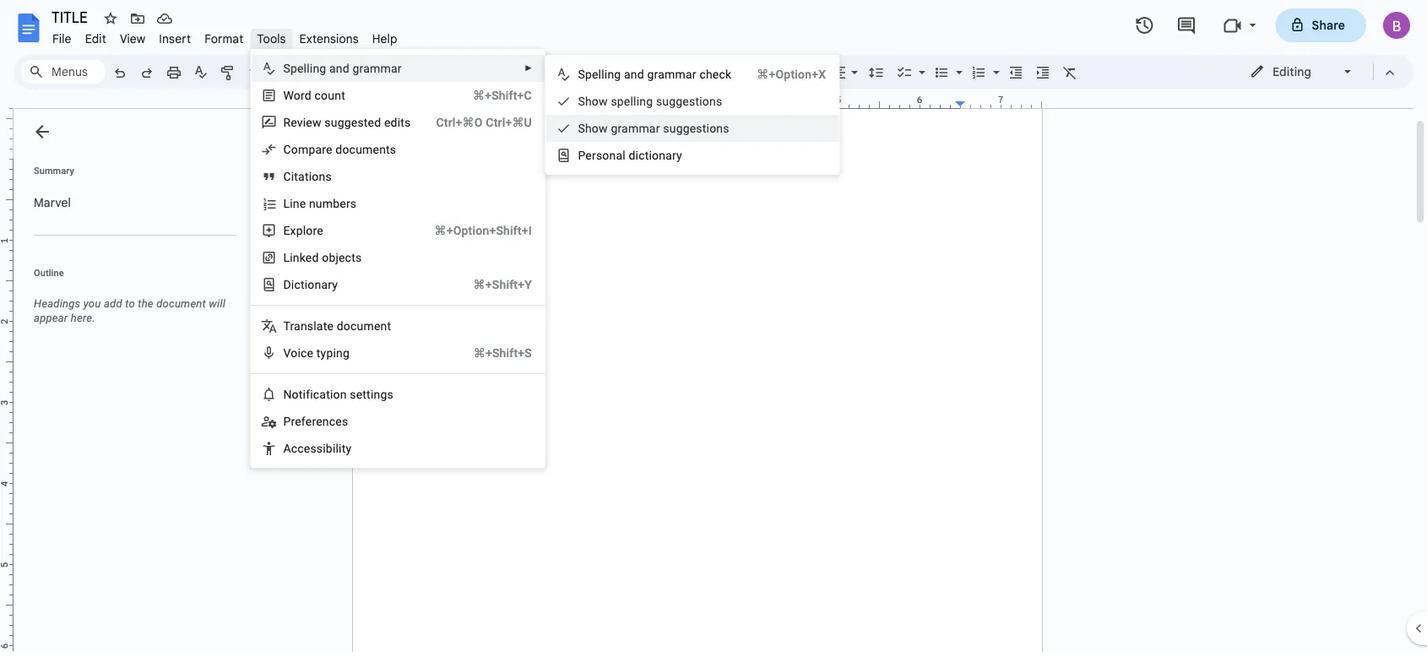 Task type: locate. For each thing, give the bounding box(es) containing it.
document up typing
[[337, 319, 391, 333]]

s left the ow
[[578, 94, 585, 108]]

explore r element
[[283, 223, 329, 237]]

appear
[[34, 312, 68, 324]]

and for w ord count
[[329, 61, 350, 75]]

format menu item
[[198, 29, 250, 49]]

1 horizontal spatial document
[[337, 319, 391, 333]]

0 vertical spatial document
[[156, 297, 206, 310]]

edit
[[85, 31, 106, 46]]

a c cessibility
[[283, 441, 352, 455]]

u
[[331, 115, 338, 129]]

mode and view toolbar
[[1237, 55, 1404, 89]]

share
[[1312, 18, 1345, 33]]

menu bar
[[46, 22, 404, 50]]

extensions
[[300, 31, 359, 46]]

h
[[585, 94, 592, 108]]

pelling for pelling and grammar check
[[585, 67, 621, 81]]

pelling up the ow
[[585, 67, 621, 81]]

editing button
[[1238, 59, 1366, 84]]

⌘+shift+c
[[473, 88, 532, 102]]

personal dictionary c element
[[578, 148, 687, 162]]

and up count
[[329, 61, 350, 75]]

menu bar containing file
[[46, 22, 404, 50]]

s h ow spelling suggestions
[[578, 94, 722, 108]]

⌘+shift+s
[[474, 346, 532, 360]]

n
[[283, 387, 292, 401]]

file
[[52, 31, 71, 46]]

file menu item
[[46, 29, 78, 49]]

document
[[156, 297, 206, 310], [337, 319, 391, 333]]

edits
[[384, 115, 411, 129]]

translate document t element
[[283, 319, 396, 333]]

insert menu item
[[152, 29, 198, 49]]

grammar
[[353, 61, 402, 75], [647, 67, 697, 81]]

Menus field
[[21, 60, 106, 84]]

s up w
[[283, 61, 290, 75]]

documents
[[336, 142, 396, 156]]

0 horizontal spatial and
[[329, 61, 350, 75]]

l
[[283, 250, 290, 264]]

tionary
[[645, 148, 682, 162]]

rammar
[[618, 121, 660, 135]]

Zoom field
[[242, 60, 306, 86]]

0 vertical spatial suggestions
[[656, 94, 722, 108]]

1 horizontal spatial and
[[624, 67, 644, 81]]

format
[[205, 31, 244, 46]]

⌘+option+x
[[757, 67, 826, 81]]

spelling
[[611, 94, 653, 108]]

and up spelling
[[624, 67, 644, 81]]

help menu item
[[365, 29, 404, 49]]

accessibility c element
[[283, 441, 357, 455]]

c
[[639, 148, 645, 162], [291, 441, 298, 455]]

checklist menu image
[[915, 61, 926, 67]]

review s u ggested edits
[[283, 115, 411, 129]]

application
[[0, 0, 1427, 652]]

1 vertical spatial c
[[291, 441, 298, 455]]

ctrl+⌘o
[[436, 115, 483, 129]]

0 horizontal spatial grammar
[[353, 61, 402, 75]]

1 horizontal spatial pelling
[[585, 67, 621, 81]]

dictionary d element
[[283, 277, 343, 291]]

edit menu item
[[78, 29, 113, 49]]

r
[[313, 223, 317, 237]]

n o tification settings
[[283, 387, 393, 401]]

ggested
[[338, 115, 381, 129]]

outline
[[34, 267, 64, 278]]

summary element
[[25, 186, 236, 220]]

and
[[329, 61, 350, 75], [624, 67, 644, 81]]

0 horizontal spatial pelling
[[290, 61, 326, 75]]

s pelling and grammar
[[283, 61, 402, 75]]

v oice typing
[[283, 346, 350, 360]]

compare documents m element
[[283, 142, 401, 156]]

⌘+option+x element
[[737, 66, 826, 83]]

top margin image
[[0, 79, 13, 164]]

1 horizontal spatial c
[[639, 148, 645, 162]]

pelling up ord
[[290, 61, 326, 75]]

typing
[[317, 346, 350, 360]]

ranslate
[[290, 319, 334, 333]]

line
[[283, 196, 306, 210]]

s pelling and grammar check
[[578, 67, 732, 81]]

summary heading
[[34, 164, 74, 177]]

menu bar inside menu bar banner
[[46, 22, 404, 50]]

t ranslate document
[[283, 319, 391, 333]]

citations
[[283, 169, 332, 183]]

will
[[209, 297, 226, 310]]

suggestions
[[656, 94, 722, 108], [663, 121, 729, 135]]

show spelling suggestions h element
[[578, 94, 727, 108]]

0 horizontal spatial document
[[156, 297, 206, 310]]

objects
[[322, 250, 362, 264]]

line & paragraph spacing image
[[867, 60, 886, 84]]

word count w element
[[283, 88, 350, 102]]

pelling
[[290, 61, 326, 75], [585, 67, 621, 81]]

application containing share
[[0, 0, 1427, 652]]

document right the
[[156, 297, 206, 310]]

explo r e
[[283, 223, 323, 237]]

insert
[[159, 31, 191, 46]]

bulleted list menu image
[[952, 61, 963, 67]]

Zoom text field
[[245, 61, 285, 84]]

notification settings o element
[[283, 387, 399, 401]]

personal di c tionary
[[578, 148, 682, 162]]

ctrl+⌘o ctrl+⌘u element
[[416, 114, 532, 131]]

ord
[[294, 88, 312, 102]]

grammar up show spelling suggestions h element
[[647, 67, 697, 81]]

references
[[291, 414, 348, 428]]

s up h
[[578, 67, 585, 81]]

show g rammar suggestions
[[578, 121, 729, 135]]

voice typing v element
[[283, 346, 355, 360]]

summary
[[34, 165, 74, 176]]

grammar down help menu item
[[353, 61, 402, 75]]

1 horizontal spatial grammar
[[647, 67, 697, 81]]

show grammar suggestions g element
[[578, 121, 735, 135]]

menu
[[224, 0, 546, 468], [545, 55, 840, 175]]

personal
[[578, 148, 626, 162]]

you
[[83, 297, 101, 310]]

menu bar banner
[[0, 0, 1427, 652]]

suggestions up tionary
[[663, 121, 729, 135]]

s
[[283, 61, 290, 75], [578, 67, 585, 81], [578, 94, 585, 108]]

a
[[283, 441, 291, 455]]

l inked objects
[[283, 250, 362, 264]]

s for pelling and grammar
[[283, 61, 290, 75]]

suggestions down check
[[656, 94, 722, 108]]

review
[[283, 115, 322, 129]]

⌘+shift+y element
[[453, 276, 532, 293]]



Task type: vqa. For each thing, say whether or not it's contained in the screenshot.


Task type: describe. For each thing, give the bounding box(es) containing it.
Rename text field
[[46, 7, 97, 27]]

main toolbar
[[105, 0, 1084, 211]]

right margin image
[[956, 95, 1041, 108]]

co
[[283, 142, 298, 156]]

citations k element
[[283, 169, 337, 183]]

w ord count
[[283, 88, 345, 102]]

numbers
[[309, 196, 357, 210]]

pelling for pelling and grammar
[[290, 61, 326, 75]]

review suggested edits u element
[[283, 115, 416, 129]]

⌘+shift+y
[[473, 277, 532, 291]]

d ictionary
[[283, 277, 338, 291]]

inked
[[290, 250, 319, 264]]

here.
[[71, 312, 95, 324]]

the
[[138, 297, 154, 310]]

o
[[292, 387, 299, 401]]

ctrl+⌘o ctrl+⌘u
[[436, 115, 532, 129]]

di
[[629, 148, 639, 162]]

extensions menu item
[[293, 29, 365, 49]]

document inside headings you add to the document will appear here.
[[156, 297, 206, 310]]

1 vertical spatial suggestions
[[663, 121, 729, 135]]

view
[[120, 31, 146, 46]]

editing
[[1273, 64, 1312, 79]]

⌘+option+shift+i
[[434, 223, 532, 237]]

outline heading
[[14, 266, 243, 290]]

oice
[[291, 346, 313, 360]]

spelling and grammar check s element
[[578, 67, 737, 81]]

m
[[298, 142, 309, 156]]

0 vertical spatial c
[[639, 148, 645, 162]]

tools menu item
[[250, 29, 293, 49]]

g
[[611, 121, 618, 135]]

add
[[104, 297, 122, 310]]

tools
[[257, 31, 286, 46]]

grammar for pelling and grammar check
[[647, 67, 697, 81]]

spelling and grammar s element
[[283, 61, 407, 75]]

1 vertical spatial document
[[337, 319, 391, 333]]

p references
[[283, 414, 348, 428]]

headings
[[34, 297, 81, 310]]

d
[[283, 277, 291, 291]]

view menu item
[[113, 29, 152, 49]]

document outline element
[[14, 109, 243, 652]]

headings you add to the document will appear here.
[[34, 297, 226, 324]]

pare
[[309, 142, 332, 156]]

count
[[315, 88, 345, 102]]

marvel
[[34, 195, 71, 210]]

s
[[325, 115, 331, 129]]

v
[[283, 346, 291, 360]]

linked objects l element
[[283, 250, 367, 264]]

show
[[578, 121, 608, 135]]

help
[[372, 31, 397, 46]]

tification
[[299, 387, 347, 401]]

and for ow spelling suggestions
[[624, 67, 644, 81]]

ctrl+⌘u
[[486, 115, 532, 129]]

p
[[283, 414, 291, 428]]

to
[[125, 297, 135, 310]]

⌘+shift+s element
[[453, 345, 532, 361]]

ow
[[592, 94, 608, 108]]

w
[[283, 88, 294, 102]]

share button
[[1276, 8, 1367, 42]]

s for pelling and grammar check
[[578, 67, 585, 81]]

t
[[283, 319, 290, 333]]

explo
[[283, 223, 313, 237]]

preferences p element
[[283, 414, 353, 428]]

line numbers
[[283, 196, 357, 210]]

Star checkbox
[[99, 7, 122, 30]]

e
[[317, 223, 323, 237]]

cessibility
[[298, 441, 352, 455]]

check
[[700, 67, 732, 81]]

grammar for pelling and grammar
[[353, 61, 402, 75]]

settings
[[350, 387, 393, 401]]

line numbers f1 element
[[283, 196, 362, 210]]

co m pare documents
[[283, 142, 396, 156]]

numbered list menu image
[[989, 61, 1000, 67]]

►
[[525, 63, 533, 73]]

0 horizontal spatial c
[[291, 441, 298, 455]]

ictionary
[[291, 277, 338, 291]]

⌘+shift+c element
[[453, 87, 532, 104]]

⌘+option+shift+i element
[[414, 222, 532, 239]]



